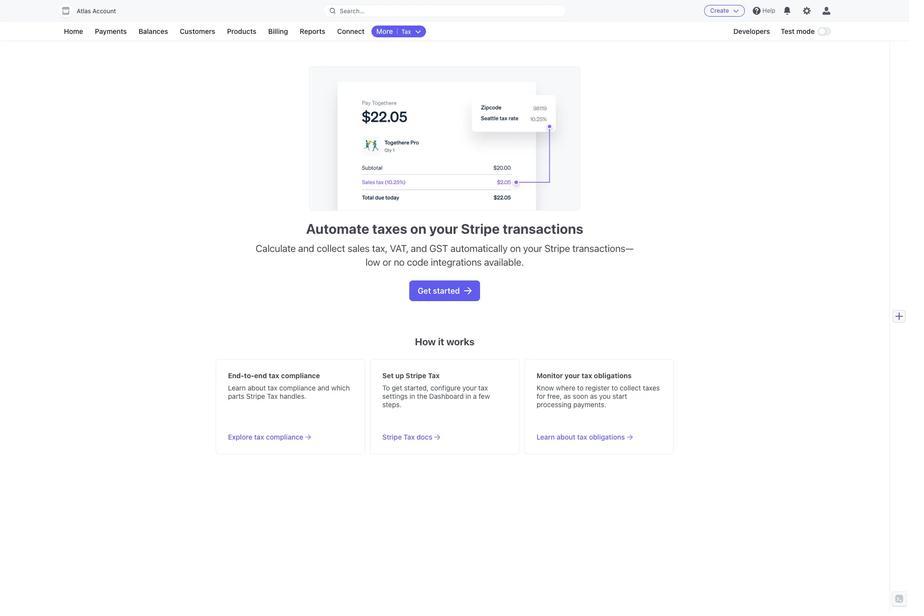Task type: locate. For each thing, give the bounding box(es) containing it.
learn
[[228, 384, 246, 392], [537, 433, 555, 441]]

to right the where
[[578, 384, 584, 392]]

home
[[64, 27, 83, 35]]

your left few
[[463, 384, 477, 392]]

create button
[[705, 5, 745, 17]]

1 horizontal spatial to
[[612, 384, 618, 392]]

collect inside "calculate and collect sales tax, vat, and gst automatically on your stripe transactions— low or no code integrations available."
[[317, 243, 345, 254]]

low
[[366, 257, 380, 268]]

1 horizontal spatial in
[[466, 392, 471, 401]]

docs
[[417, 433, 433, 441]]

tax right end
[[269, 372, 279, 380]]

to
[[383, 384, 390, 392]]

compliance left which
[[279, 384, 316, 392]]

or
[[383, 257, 392, 268]]

0 vertical spatial taxes
[[372, 221, 408, 237]]

1 in from the left
[[410, 392, 415, 401]]

a simplified invoice showing a sales tax line with some information on how the tax is calculated. image
[[322, 75, 574, 210]]

obligations
[[594, 372, 632, 380], [589, 433, 625, 441]]

compliance down handles.
[[266, 433, 304, 441]]

calculate and collect sales tax, vat, and gst automatically on your stripe transactions— low or no code integrations available.
[[256, 243, 634, 268]]

about down end
[[248, 384, 266, 392]]

0 horizontal spatial in
[[410, 392, 415, 401]]

test
[[781, 27, 795, 35]]

explore tax compliance link
[[228, 433, 311, 442]]

help button
[[749, 3, 780, 19]]

obligations down payments. at the bottom right
[[589, 433, 625, 441]]

to right you
[[612, 384, 618, 392]]

0 horizontal spatial to
[[578, 384, 584, 392]]

obligations for about
[[589, 433, 625, 441]]

payments
[[95, 27, 127, 35]]

0 horizontal spatial and
[[298, 243, 314, 254]]

your down transactions
[[524, 243, 543, 254]]

processing
[[537, 401, 572, 409]]

taxes inside monitor your tax obligations know where to register to collect taxes for free, as soon as you start processing payments.
[[643, 384, 660, 392]]

1 horizontal spatial on
[[510, 243, 521, 254]]

dashboard
[[429, 392, 464, 401]]

about down processing
[[557, 433, 576, 441]]

0 horizontal spatial taxes
[[372, 221, 408, 237]]

transactions—
[[573, 243, 634, 254]]

reports
[[300, 27, 325, 35]]

collect
[[317, 243, 345, 254], [620, 384, 641, 392]]

more
[[377, 27, 393, 35]]

taxes up vat,
[[372, 221, 408, 237]]

compliance up handles.
[[281, 372, 320, 380]]

notifications image
[[784, 7, 792, 15]]

1 vertical spatial on
[[510, 243, 521, 254]]

1 vertical spatial obligations
[[589, 433, 625, 441]]

stripe down transactions
[[545, 243, 570, 254]]

1 horizontal spatial taxes
[[643, 384, 660, 392]]

on inside "calculate and collect sales tax, vat, and gst automatically on your stripe transactions— low or no code integrations available."
[[510, 243, 521, 254]]

learn down end-
[[228, 384, 246, 392]]

1 vertical spatial taxes
[[643, 384, 660, 392]]

your up the where
[[565, 372, 580, 380]]

stripe right parts
[[246, 392, 265, 401]]

tax inside end-to-end tax compliance learn about tax compliance and which parts stripe tax handles.
[[267, 392, 278, 401]]

in left a
[[466, 392, 471, 401]]

obligations up register
[[594, 372, 632, 380]]

stripe left the docs
[[383, 433, 402, 441]]

1 vertical spatial learn
[[537, 433, 555, 441]]

monitor
[[537, 372, 563, 380]]

get
[[418, 287, 431, 295]]

stripe up "automatically" at the top of the page
[[461, 221, 500, 237]]

0 vertical spatial compliance
[[281, 372, 320, 380]]

0 horizontal spatial about
[[248, 384, 266, 392]]

automate taxes on your stripe transactions
[[306, 221, 584, 237]]

know
[[537, 384, 554, 392]]

about
[[248, 384, 266, 392], [557, 433, 576, 441]]

end-to-end tax compliance learn about tax compliance and which parts stripe tax handles.
[[228, 372, 350, 401]]

0 vertical spatial learn
[[228, 384, 246, 392]]

as left you
[[590, 392, 598, 401]]

2 as from the left
[[590, 392, 598, 401]]

0 horizontal spatial learn
[[228, 384, 246, 392]]

0 vertical spatial collect
[[317, 243, 345, 254]]

2 in from the left
[[466, 392, 471, 401]]

and left which
[[318, 384, 330, 392]]

2 horizontal spatial and
[[411, 243, 427, 254]]

a
[[473, 392, 477, 401]]

stripe inside end-to-end tax compliance learn about tax compliance and which parts stripe tax handles.
[[246, 392, 265, 401]]

tax left handles.
[[267, 392, 278, 401]]

tax right a
[[479, 384, 488, 392]]

tax up configure
[[428, 372, 440, 380]]

1 horizontal spatial learn
[[537, 433, 555, 441]]

taxes right start
[[643, 384, 660, 392]]

1 as from the left
[[564, 392, 571, 401]]

collect inside monitor your tax obligations know where to register to collect taxes for free, as soon as you start processing payments.
[[620, 384, 641, 392]]

1 horizontal spatial about
[[557, 433, 576, 441]]

0 vertical spatial on
[[410, 221, 427, 237]]

0 horizontal spatial as
[[564, 392, 571, 401]]

and right calculate
[[298, 243, 314, 254]]

1 horizontal spatial and
[[318, 384, 330, 392]]

0 vertical spatial obligations
[[594, 372, 632, 380]]

obligations inside monitor your tax obligations know where to register to collect taxes for free, as soon as you start processing payments.
[[594, 372, 632, 380]]

tax inside set up stripe tax to get started, configure your tax settings in the dashboard in a few steps.
[[428, 372, 440, 380]]

in
[[410, 392, 415, 401], [466, 392, 471, 401]]

tax right the explore at the left of the page
[[254, 433, 264, 441]]

available.
[[484, 257, 524, 268]]

collect down automate
[[317, 243, 345, 254]]

gst
[[430, 243, 448, 254]]

stripe inside set up stripe tax to get started, configure your tax settings in the dashboard in a few steps.
[[406, 372, 427, 380]]

Search… search field
[[324, 5, 566, 17]]

tax left handles.
[[268, 384, 278, 392]]

1 vertical spatial about
[[557, 433, 576, 441]]

collect right you
[[620, 384, 641, 392]]

as
[[564, 392, 571, 401], [590, 392, 598, 401]]

tax up register
[[582, 372, 593, 380]]

and
[[298, 243, 314, 254], [411, 243, 427, 254], [318, 384, 330, 392]]

which
[[331, 384, 350, 392]]

tax inside monitor your tax obligations know where to register to collect taxes for free, as soon as you start processing payments.
[[582, 372, 593, 380]]

developers link
[[729, 26, 775, 37]]

1 vertical spatial collect
[[620, 384, 641, 392]]

stripe up started,
[[406, 372, 427, 380]]

sales
[[348, 243, 370, 254]]

atlas account button
[[59, 4, 126, 18]]

in left the the
[[410, 392, 415, 401]]

learn inside end-to-end tax compliance learn about tax compliance and which parts stripe tax handles.
[[228, 384, 246, 392]]

on up code
[[410, 221, 427, 237]]

get
[[392, 384, 402, 392]]

1 horizontal spatial as
[[590, 392, 598, 401]]

to
[[578, 384, 584, 392], [612, 384, 618, 392]]

learn down processing
[[537, 433, 555, 441]]

on
[[410, 221, 427, 237], [510, 243, 521, 254]]

and up code
[[411, 243, 427, 254]]

1 horizontal spatial collect
[[620, 384, 641, 392]]

tax left the docs
[[404, 433, 415, 441]]

how it works
[[415, 336, 475, 348]]

0 horizontal spatial collect
[[317, 243, 345, 254]]

end
[[254, 372, 267, 380]]

stripe
[[461, 221, 500, 237], [545, 243, 570, 254], [406, 372, 427, 380], [246, 392, 265, 401], [383, 433, 402, 441]]

billing link
[[263, 26, 293, 37]]

monitor your tax obligations know where to register to collect taxes for free, as soon as you start processing payments.
[[537, 372, 660, 409]]

handles.
[[280, 392, 307, 401]]

compliance
[[281, 372, 320, 380], [279, 384, 316, 392], [266, 433, 304, 441]]

tax
[[402, 28, 411, 35], [428, 372, 440, 380], [267, 392, 278, 401], [404, 433, 415, 441]]

0 vertical spatial about
[[248, 384, 266, 392]]

on up available.
[[510, 243, 521, 254]]

automate
[[306, 221, 370, 237]]

as right free,
[[564, 392, 571, 401]]

your up the gst
[[430, 221, 458, 237]]



Task type: describe. For each thing, give the bounding box(es) containing it.
stripe inside "calculate and collect sales tax, vat, and gst automatically on your stripe transactions— low or no code integrations available."
[[545, 243, 570, 254]]

stripe inside "link"
[[383, 433, 402, 441]]

explore tax compliance
[[228, 433, 304, 441]]

where
[[556, 384, 576, 392]]

you
[[600, 392, 611, 401]]

set
[[383, 372, 394, 380]]

for
[[537, 392, 546, 401]]

your inside set up stripe tax to get started, configure your tax settings in the dashboard in a few steps.
[[463, 384, 477, 392]]

balances link
[[134, 26, 173, 37]]

customers
[[180, 27, 215, 35]]

1 to from the left
[[578, 384, 584, 392]]

stripe tax docs link
[[383, 433, 440, 442]]

test mode
[[781, 27, 815, 35]]

home link
[[59, 26, 88, 37]]

transactions
[[503, 221, 584, 237]]

stripe tax docs
[[383, 433, 433, 441]]

products
[[227, 27, 257, 35]]

2 to from the left
[[612, 384, 618, 392]]

no
[[394, 257, 405, 268]]

customers link
[[175, 26, 220, 37]]

integrations
[[431, 257, 482, 268]]

your inside monitor your tax obligations know where to register to collect taxes for free, as soon as you start processing payments.
[[565, 372, 580, 380]]

free,
[[548, 392, 562, 401]]

few
[[479, 392, 490, 401]]

about inside end-to-end tax compliance learn about tax compliance and which parts stripe tax handles.
[[248, 384, 266, 392]]

Search… text field
[[324, 5, 566, 17]]

to-
[[244, 372, 254, 380]]

billing
[[268, 27, 288, 35]]

create
[[711, 7, 730, 14]]

mode
[[797, 27, 815, 35]]

and inside end-to-end tax compliance learn about tax compliance and which parts stripe tax handles.
[[318, 384, 330, 392]]

automatically
[[451, 243, 508, 254]]

1 vertical spatial compliance
[[279, 384, 316, 392]]

how
[[415, 336, 436, 348]]

works
[[447, 336, 475, 348]]

tax right more
[[402, 28, 411, 35]]

account
[[93, 7, 116, 15]]

atlas
[[77, 7, 91, 15]]

2 vertical spatial compliance
[[266, 433, 304, 441]]

code
[[407, 257, 429, 268]]

learn about tax obligations link
[[537, 433, 633, 442]]

register
[[586, 384, 610, 392]]

balances
[[139, 27, 168, 35]]

end-
[[228, 372, 244, 380]]

vat,
[[390, 243, 409, 254]]

configure
[[431, 384, 461, 392]]

developers
[[734, 27, 770, 35]]

products link
[[222, 26, 261, 37]]

soon
[[573, 392, 589, 401]]

help
[[763, 7, 776, 14]]

atlas account
[[77, 7, 116, 15]]

payments.
[[574, 401, 607, 409]]

steps.
[[383, 401, 402, 409]]

get started button
[[410, 281, 480, 301]]

tax,
[[372, 243, 388, 254]]

set up stripe tax to get started, configure your tax settings in the dashboard in a few steps.
[[383, 372, 490, 409]]

your inside "calculate and collect sales tax, vat, and gst automatically on your stripe transactions— low or no code integrations available."
[[524, 243, 543, 254]]

calculate
[[256, 243, 296, 254]]

learn about tax obligations
[[537, 433, 625, 441]]

tax inside stripe tax docs "link"
[[404, 433, 415, 441]]

search…
[[340, 7, 365, 15]]

obligations for your
[[594, 372, 632, 380]]

started,
[[404, 384, 429, 392]]

payments link
[[90, 26, 132, 37]]

connect
[[337, 27, 365, 35]]

parts
[[228, 392, 244, 401]]

start
[[613, 392, 628, 401]]

the
[[417, 392, 428, 401]]

get started
[[418, 287, 460, 295]]

started
[[433, 287, 460, 295]]

tax inside set up stripe tax to get started, configure your tax settings in the dashboard in a few steps.
[[479, 384, 488, 392]]

explore
[[228, 433, 253, 441]]

settings
[[383, 392, 408, 401]]

0 horizontal spatial on
[[410, 221, 427, 237]]

tax down payments. at the bottom right
[[578, 433, 588, 441]]

connect link
[[332, 26, 370, 37]]

it
[[438, 336, 445, 348]]

up
[[396, 372, 404, 380]]

reports link
[[295, 26, 330, 37]]



Task type: vqa. For each thing, say whether or not it's contained in the screenshot.
Collect tax automatically
no



